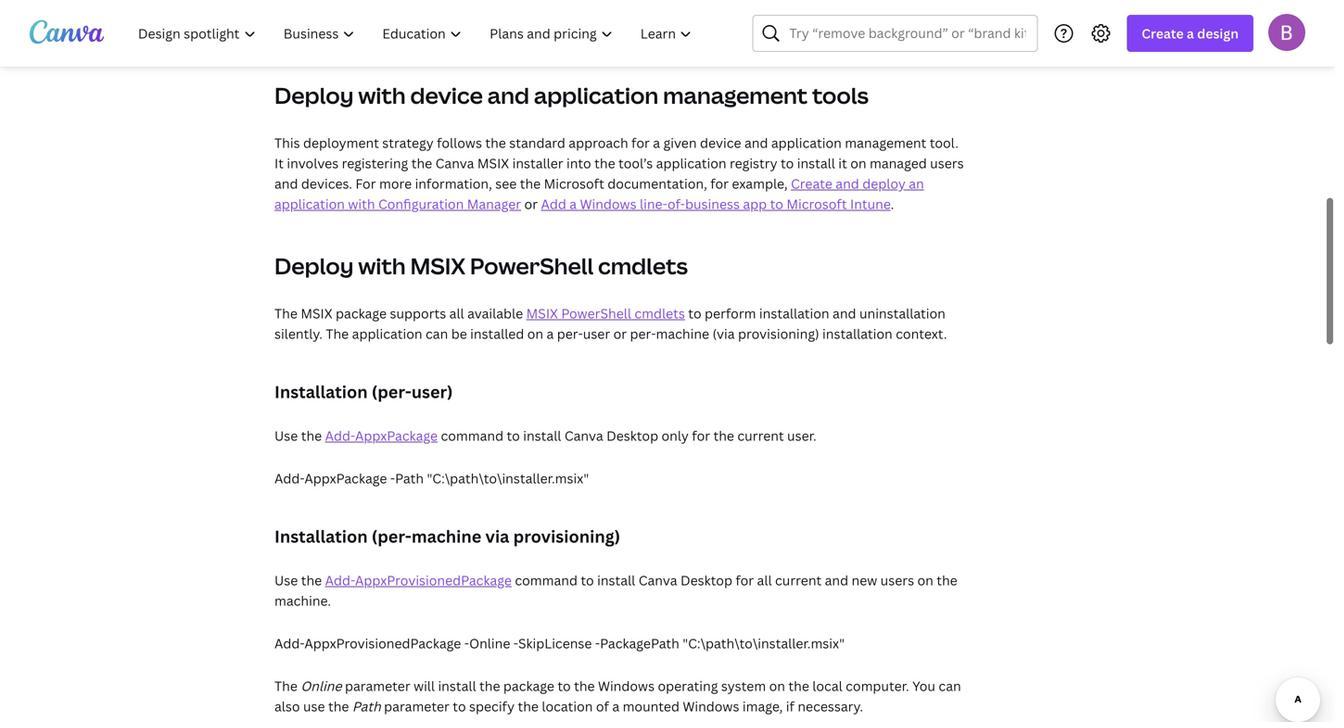 Task type: locate. For each thing, give the bounding box(es) containing it.
2 deploy from the top
[[275, 251, 354, 281]]

desktop inside command to install canva desktop for all current and new users on the machine.
[[681, 572, 733, 590]]

1 vertical spatial with
[[348, 195, 375, 213]]

or
[[525, 195, 538, 213], [614, 325, 627, 343]]

msix up silently.
[[301, 305, 333, 322]]

supports
[[390, 305, 446, 322]]

parameter left will
[[345, 678, 411, 695]]

tool.
[[930, 134, 959, 152]]

the right silently.
[[326, 325, 349, 343]]

users
[[931, 154, 964, 172], [881, 572, 915, 590]]

1 vertical spatial "c:\path\to\installer.msix"
[[683, 635, 845, 653]]

install inside this deployment strategy follows the standard approach for a given device and application management tool. it involves registering the canva msix installer into the tool's application registry to install it on managed users and devices. for more information, see the microsoft documentation, for example,
[[798, 154, 836, 172]]

Try "remove background" or "brand kit" search field
[[790, 16, 1026, 51]]

1 horizontal spatial package
[[504, 678, 555, 695]]

parameter down will
[[384, 698, 450, 716]]

can right 'you' on the right
[[939, 678, 962, 695]]

configuration
[[378, 195, 464, 213]]

the down approach
[[595, 154, 616, 172]]

to up 'location'
[[558, 678, 571, 695]]

1 vertical spatial current
[[776, 572, 822, 590]]

the online
[[275, 678, 342, 695]]

to up add-appxpackage -path "c:\path\to\installer.msix"
[[507, 427, 520, 445]]

powershell up user
[[562, 305, 632, 322]]

1 vertical spatial create
[[791, 175, 833, 193]]

on inside command to install canva desktop for all current and new users on the machine.
[[918, 572, 934, 590]]

use down installation (per-user)
[[275, 427, 298, 445]]

canva left only
[[565, 427, 604, 445]]

appxprovisionedpackage down 'installation (per-machine via provisioning)'
[[355, 572, 512, 590]]

business
[[686, 195, 740, 213]]

application down supports
[[352, 325, 423, 343]]

1 vertical spatial deploy
[[275, 251, 354, 281]]

the
[[486, 134, 506, 152], [412, 154, 432, 172], [595, 154, 616, 172], [520, 175, 541, 193], [301, 427, 322, 445], [714, 427, 735, 445], [301, 572, 322, 590], [937, 572, 958, 590], [480, 678, 500, 695], [574, 678, 595, 695], [789, 678, 810, 695], [328, 698, 349, 716], [518, 698, 539, 716]]

current left user.
[[738, 427, 784, 445]]

path parameter to specify the location of a mounted windows image, if necessary.
[[352, 698, 864, 716]]

msix
[[478, 154, 509, 172], [411, 251, 466, 281], [301, 305, 333, 322], [527, 305, 558, 322]]

deploy up this at top
[[275, 80, 354, 110]]

canva up information,
[[436, 154, 474, 172]]

use the add-appxpackage command to install canva desktop only for the current user.
[[275, 427, 817, 445]]

1 vertical spatial device
[[700, 134, 742, 152]]

to right registry
[[781, 154, 794, 172]]

0 horizontal spatial management
[[663, 80, 808, 110]]

for
[[356, 175, 376, 193]]

to left perform
[[689, 305, 702, 322]]

users down the tool.
[[931, 154, 964, 172]]

to up add-appxprovisionedpackage -online -skiplicense -packagepath "c:\path\to\installer.msix"
[[581, 572, 594, 590]]

0 vertical spatial parameter
[[345, 678, 411, 695]]

be
[[452, 325, 467, 343]]

path right use
[[352, 698, 381, 716]]

management up managed
[[845, 134, 927, 152]]

1 deploy from the top
[[275, 80, 354, 110]]

installation (per-machine via provisioning)
[[275, 526, 621, 548]]

2 (per- from the top
[[372, 526, 412, 548]]

operating
[[658, 678, 718, 695]]

management up registry
[[663, 80, 808, 110]]

application down devices.
[[275, 195, 345, 213]]

1 vertical spatial command
[[515, 572, 578, 590]]

context.
[[896, 325, 948, 343]]

2 installation from the top
[[275, 526, 368, 548]]

new
[[852, 572, 878, 590]]

on right 'new'
[[918, 572, 934, 590]]

cmdlets up msix powershell cmdlets 'link' on the top of page
[[598, 251, 688, 281]]

create inside create and deploy an application with configuration manager
[[791, 175, 833, 193]]

0 horizontal spatial command
[[441, 427, 504, 445]]

to left specify
[[453, 698, 466, 716]]

windows down operating
[[683, 698, 740, 716]]

the up specify
[[480, 678, 500, 695]]

a left given
[[653, 134, 661, 152]]

appxpackage down add-appxpackage "link"
[[305, 470, 387, 488]]

1 installation from the top
[[275, 381, 368, 404]]

the down installation (per-user)
[[301, 427, 322, 445]]

0 vertical spatial installation
[[275, 381, 368, 404]]

1 vertical spatial package
[[504, 678, 555, 695]]

1 horizontal spatial management
[[845, 134, 927, 152]]

windows down this deployment strategy follows the standard approach for a given device and application management tool. it involves registering the canva msix installer into the tool's application registry to install it on managed users and devices. for more information, see the microsoft documentation, for example,
[[580, 195, 637, 213]]

or inside to perform installation and uninstallation silently. the application can be installed on a per-user or per-machine (via provisioning) installation context.
[[614, 325, 627, 343]]

parameter will install the package to the windows operating system on the local computer. you can also use the
[[275, 678, 962, 716]]

use
[[275, 427, 298, 445], [275, 572, 298, 590]]

1 vertical spatial or
[[614, 325, 627, 343]]

add
[[541, 195, 567, 213]]

"c:\path\to\installer.msix" down use the add-appxpackage command to install canva desktop only for the current user.
[[427, 470, 589, 488]]

all
[[450, 305, 464, 322], [758, 572, 772, 590]]

msix right the "available"
[[527, 305, 558, 322]]

create left design
[[1142, 25, 1184, 42]]

appxpackage
[[355, 427, 438, 445], [305, 470, 387, 488]]

.
[[891, 195, 895, 213]]

top level navigation element
[[126, 15, 708, 52]]

bob builder image
[[1269, 14, 1306, 51]]

0 horizontal spatial machine
[[412, 526, 482, 548]]

1 vertical spatial management
[[845, 134, 927, 152]]

0 vertical spatial deploy
[[275, 80, 354, 110]]

application up it
[[772, 134, 842, 152]]

microsoft inside this deployment strategy follows the standard approach for a given device and application management tool. it involves registering the canva msix installer into the tool's application registry to install it on managed users and devices. for more information, see the microsoft documentation, for example,
[[544, 175, 605, 193]]

path
[[395, 470, 424, 488], [352, 698, 381, 716]]

appxprovisionedpackage up will
[[305, 635, 461, 653]]

installation for installation (per-machine via provisioning)
[[275, 526, 368, 548]]

installation down silently.
[[275, 381, 368, 404]]

1 vertical spatial provisioning)
[[514, 526, 621, 548]]

1 vertical spatial path
[[352, 698, 381, 716]]

0 vertical spatial use
[[275, 427, 298, 445]]

management inside this deployment strategy follows the standard approach for a given device and application management tool. it involves registering the canva msix installer into the tool's application registry to install it on managed users and devices. for more information, see the microsoft documentation, for example,
[[845, 134, 927, 152]]

installation
[[760, 305, 830, 322], [823, 325, 893, 343]]

with up supports
[[358, 251, 406, 281]]

1 vertical spatial users
[[881, 572, 915, 590]]

the right specify
[[518, 698, 539, 716]]

installation up machine.
[[275, 526, 368, 548]]

current left 'new'
[[776, 572, 822, 590]]

a left user
[[547, 325, 554, 343]]

packagepath
[[600, 635, 680, 653]]

msix up supports
[[411, 251, 466, 281]]

create and deploy an application with configuration manager
[[275, 175, 925, 213]]

create for and
[[791, 175, 833, 193]]

on up image,
[[770, 678, 786, 695]]

application inside create and deploy an application with configuration manager
[[275, 195, 345, 213]]

1 vertical spatial parameter
[[384, 698, 450, 716]]

or right user
[[614, 325, 627, 343]]

1 vertical spatial microsoft
[[787, 195, 848, 213]]

path down add-appxpackage "link"
[[395, 470, 424, 488]]

2 vertical spatial with
[[358, 251, 406, 281]]

deploy
[[275, 80, 354, 110], [275, 251, 354, 281]]

0 vertical spatial can
[[426, 325, 448, 343]]

0 vertical spatial command
[[441, 427, 504, 445]]

installation right perform
[[760, 305, 830, 322]]

parameter
[[345, 678, 411, 695], [384, 698, 450, 716]]

windows up path parameter to specify the location of a mounted windows image, if necessary.
[[598, 678, 655, 695]]

command up skiplicense
[[515, 572, 578, 590]]

msix up "see"
[[478, 154, 509, 172]]

device inside this deployment strategy follows the standard approach for a given device and application management tool. it involves registering the canva msix installer into the tool's application registry to install it on managed users and devices. for more information, see the microsoft documentation, for example,
[[700, 134, 742, 152]]

a inside this deployment strategy follows the standard approach for a given device and application management tool. it involves registering the canva msix installer into the tool's application registry to install it on managed users and devices. for more information, see the microsoft documentation, for example,
[[653, 134, 661, 152]]

0 vertical spatial provisioning)
[[738, 325, 820, 343]]

2 use from the top
[[275, 572, 298, 590]]

a inside dropdown button
[[1188, 25, 1195, 42]]

online up specify
[[470, 635, 511, 653]]

0 vertical spatial create
[[1142, 25, 1184, 42]]

deploy with device and application management tools
[[275, 80, 869, 110]]

machine
[[656, 325, 710, 343], [412, 526, 482, 548]]

canva up packagepath
[[639, 572, 678, 590]]

0 horizontal spatial create
[[791, 175, 833, 193]]

a left design
[[1188, 25, 1195, 42]]

package up specify
[[504, 678, 555, 695]]

2 horizontal spatial canva
[[639, 572, 678, 590]]

1 horizontal spatial all
[[758, 572, 772, 590]]

1 horizontal spatial can
[[939, 678, 962, 695]]

the inside to perform installation and uninstallation silently. the application can be installed on a per-user or per-machine (via provisioning) installation context.
[[326, 325, 349, 343]]

to inside parameter will install the package to the windows operating system on the local computer. you can also use the
[[558, 678, 571, 695]]

of-
[[668, 195, 686, 213]]

package
[[336, 305, 387, 322], [504, 678, 555, 695]]

documentation,
[[608, 175, 708, 193]]

with for device
[[358, 80, 406, 110]]

on right installed
[[528, 325, 544, 343]]

can
[[426, 325, 448, 343], [939, 678, 962, 695]]

1 horizontal spatial device
[[700, 134, 742, 152]]

registry
[[730, 154, 778, 172]]

microsoft down into
[[544, 175, 605, 193]]

uninstallation
[[860, 305, 946, 322]]

"c:\path\to\installer.msix"
[[427, 470, 589, 488], [683, 635, 845, 653]]

0 vertical spatial users
[[931, 154, 964, 172]]

machine.
[[275, 592, 331, 610]]

0 vertical spatial with
[[358, 80, 406, 110]]

1 horizontal spatial desktop
[[681, 572, 733, 590]]

1 horizontal spatial per-
[[630, 325, 656, 343]]

1 vertical spatial installation
[[275, 526, 368, 548]]

on right it
[[851, 154, 867, 172]]

it
[[275, 154, 284, 172]]

add-appxpackage link
[[325, 427, 438, 445]]

application down given
[[656, 154, 727, 172]]

a inside to perform installation and uninstallation silently. the application can be installed on a per-user or per-machine (via provisioning) installation context.
[[547, 325, 554, 343]]

to
[[781, 154, 794, 172], [771, 195, 784, 213], [689, 305, 702, 322], [507, 427, 520, 445], [581, 572, 594, 590], [558, 678, 571, 695], [453, 698, 466, 716]]

1 vertical spatial use
[[275, 572, 298, 590]]

can left "be"
[[426, 325, 448, 343]]

0 horizontal spatial online
[[301, 678, 342, 695]]

with down for
[[348, 195, 375, 213]]

create inside dropdown button
[[1142, 25, 1184, 42]]

package left supports
[[336, 305, 387, 322]]

(per- up add-appxpackage "link"
[[372, 381, 412, 404]]

use
[[303, 698, 325, 716]]

online
[[470, 635, 511, 653], [301, 678, 342, 695]]

more
[[379, 175, 412, 193]]

1 horizontal spatial users
[[931, 154, 964, 172]]

to right app
[[771, 195, 784, 213]]

0 vertical spatial desktop
[[607, 427, 659, 445]]

0 vertical spatial or
[[525, 195, 538, 213]]

the for the online
[[275, 678, 298, 695]]

can inside to perform installation and uninstallation silently. the application can be installed on a per-user or per-machine (via provisioning) installation context.
[[426, 325, 448, 343]]

1 vertical spatial appxprovisionedpackage
[[305, 635, 461, 653]]

1 vertical spatial windows
[[598, 678, 655, 695]]

1 horizontal spatial path
[[395, 470, 424, 488]]

1 horizontal spatial or
[[614, 325, 627, 343]]

0 horizontal spatial can
[[426, 325, 448, 343]]

msix inside this deployment strategy follows the standard approach for a given device and application management tool. it involves registering the canva msix installer into the tool's application registry to install it on managed users and devices. for more information, see the microsoft documentation, for example,
[[478, 154, 509, 172]]

1 vertical spatial (per-
[[372, 526, 412, 548]]

provisioning) down perform
[[738, 325, 820, 343]]

installation down uninstallation
[[823, 325, 893, 343]]

1 horizontal spatial create
[[1142, 25, 1184, 42]]

machine left via
[[412, 526, 482, 548]]

1 vertical spatial desktop
[[681, 572, 733, 590]]

1 vertical spatial online
[[301, 678, 342, 695]]

installed
[[470, 325, 524, 343]]

users right 'new'
[[881, 572, 915, 590]]

0 vertical spatial online
[[470, 635, 511, 653]]

of
[[596, 698, 609, 716]]

device up follows
[[411, 80, 483, 110]]

0 vertical spatial the
[[275, 305, 298, 322]]

on inside parameter will install the package to the windows operating system on the local computer. you can also use the
[[770, 678, 786, 695]]

microsoft down it
[[787, 195, 848, 213]]

0 vertical spatial (per-
[[372, 381, 412, 404]]

involves
[[287, 154, 339, 172]]

0 vertical spatial microsoft
[[544, 175, 605, 193]]

cmdlets
[[598, 251, 688, 281], [635, 305, 685, 322]]

the right follows
[[486, 134, 506, 152]]

see
[[496, 175, 517, 193]]

0 horizontal spatial all
[[450, 305, 464, 322]]

1 horizontal spatial command
[[515, 572, 578, 590]]

a right of
[[613, 698, 620, 716]]

1 vertical spatial installation
[[823, 325, 893, 343]]

current inside command to install canva desktop for all current and new users on the machine.
[[776, 572, 822, 590]]

0 vertical spatial all
[[450, 305, 464, 322]]

the right 'new'
[[937, 572, 958, 590]]

management
[[663, 80, 808, 110], [845, 134, 927, 152]]

it
[[839, 154, 848, 172]]

specify
[[469, 698, 515, 716]]

1 vertical spatial can
[[939, 678, 962, 695]]

the up also
[[275, 678, 298, 695]]

(per-
[[372, 381, 412, 404], [372, 526, 412, 548]]

0 horizontal spatial canva
[[436, 154, 474, 172]]

2 vertical spatial the
[[275, 678, 298, 695]]

1 horizontal spatial provisioning)
[[738, 325, 820, 343]]

2 vertical spatial canva
[[639, 572, 678, 590]]

create a design
[[1142, 25, 1239, 42]]

image,
[[743, 698, 783, 716]]

1 horizontal spatial canva
[[565, 427, 604, 445]]

or left add
[[525, 195, 538, 213]]

0 vertical spatial machine
[[656, 325, 710, 343]]

create right example,
[[791, 175, 833, 193]]

online up use
[[301, 678, 342, 695]]

users inside this deployment strategy follows the standard approach for a given device and application management tool. it involves registering the canva msix installer into the tool's application registry to install it on managed users and devices. for more information, see the microsoft documentation, for example,
[[931, 154, 964, 172]]

0 horizontal spatial per-
[[557, 325, 583, 343]]

with up "strategy"
[[358, 80, 406, 110]]

command up add-appxpackage -path "c:\path\to\installer.msix"
[[441, 427, 504, 445]]

0 horizontal spatial users
[[881, 572, 915, 590]]

and inside to perform installation and uninstallation silently. the application can be installed on a per-user or per-machine (via provisioning) installation context.
[[833, 305, 857, 322]]

use up machine.
[[275, 572, 298, 590]]

-
[[390, 470, 395, 488], [465, 635, 470, 653], [514, 635, 519, 653], [595, 635, 600, 653]]

app
[[743, 195, 767, 213]]

1 horizontal spatial machine
[[656, 325, 710, 343]]

powershell up the "available"
[[470, 251, 594, 281]]

"c:\path\to\installer.msix" up system at the right bottom
[[683, 635, 845, 653]]

installation
[[275, 381, 368, 404], [275, 526, 368, 548]]

1 vertical spatial canva
[[565, 427, 604, 445]]

on inside this deployment strategy follows the standard approach for a given device and application management tool. it involves registering the canva msix installer into the tool's application registry to install it on managed users and devices. for more information, see the microsoft documentation, for example,
[[851, 154, 867, 172]]

windows inside parameter will install the package to the windows operating system on the local computer. you can also use the
[[598, 678, 655, 695]]

this
[[275, 134, 300, 152]]

1 vertical spatial the
[[326, 325, 349, 343]]

1 vertical spatial powershell
[[562, 305, 632, 322]]

device up registry
[[700, 134, 742, 152]]

1 per- from the left
[[557, 325, 583, 343]]

also
[[275, 698, 300, 716]]

(per- up "use the add-appxprovisionedpackage"
[[372, 526, 412, 548]]

the up silently.
[[275, 305, 298, 322]]

0 vertical spatial canva
[[436, 154, 474, 172]]

canva
[[436, 154, 474, 172], [565, 427, 604, 445], [639, 572, 678, 590]]

0 horizontal spatial microsoft
[[544, 175, 605, 193]]

all inside command to install canva desktop for all current and new users on the machine.
[[758, 572, 772, 590]]

1 (per- from the top
[[372, 381, 412, 404]]

tool's
[[619, 154, 653, 172]]

0 horizontal spatial "c:\path\to\installer.msix"
[[427, 470, 589, 488]]

the msix package supports all available msix powershell cmdlets
[[275, 305, 685, 322]]

appxpackage down installation (per-user)
[[355, 427, 438, 445]]

0 vertical spatial device
[[411, 80, 483, 110]]

the right only
[[714, 427, 735, 445]]

1 use from the top
[[275, 427, 298, 445]]

machine left (via
[[656, 325, 710, 343]]

computer.
[[846, 678, 910, 695]]

0 horizontal spatial package
[[336, 305, 387, 322]]

to inside command to install canva desktop for all current and new users on the machine.
[[581, 572, 594, 590]]

will
[[414, 678, 435, 695]]

deploy up silently.
[[275, 251, 354, 281]]

provisioning) right via
[[514, 526, 621, 548]]

and inside command to install canva desktop for all current and new users on the machine.
[[825, 572, 849, 590]]

cmdlets left perform
[[635, 305, 685, 322]]

command
[[441, 427, 504, 445], [515, 572, 578, 590]]

0 vertical spatial package
[[336, 305, 387, 322]]

create
[[1142, 25, 1184, 42], [791, 175, 833, 193]]

on
[[851, 154, 867, 172], [528, 325, 544, 343], [918, 572, 934, 590], [770, 678, 786, 695]]



Task type: describe. For each thing, give the bounding box(es) containing it.
silently.
[[275, 325, 323, 343]]

1 vertical spatial appxpackage
[[305, 470, 387, 488]]

1 horizontal spatial microsoft
[[787, 195, 848, 213]]

0 horizontal spatial desktop
[[607, 427, 659, 445]]

for inside command to install canva desktop for all current and new users on the machine.
[[736, 572, 754, 590]]

(via
[[713, 325, 735, 343]]

to perform installation and uninstallation silently. the application can be installed on a per-user or per-machine (via provisioning) installation context.
[[275, 305, 948, 343]]

into
[[567, 154, 592, 172]]

0 vertical spatial "c:\path\to\installer.msix"
[[427, 470, 589, 488]]

this deployment strategy follows the standard approach for a given device and application management tool. it involves registering the canva msix installer into the tool's application registry to install it on managed users and devices. for more information, see the microsoft documentation, for example,
[[275, 134, 964, 193]]

perform
[[705, 305, 757, 322]]

install inside parameter will install the package to the windows operating system on the local computer. you can also use the
[[438, 678, 476, 695]]

with for msix
[[358, 251, 406, 281]]

parameter inside parameter will install the package to the windows operating system on the local computer. you can also use the
[[345, 678, 411, 695]]

the right use
[[328, 698, 349, 716]]

deploy
[[863, 175, 906, 193]]

can inside parameter will install the package to the windows operating system on the local computer. you can also use the
[[939, 678, 962, 695]]

available
[[468, 305, 523, 322]]

on inside to perform installation and uninstallation silently. the application can be installed on a per-user or per-machine (via provisioning) installation context.
[[528, 325, 544, 343]]

package inside parameter will install the package to the windows operating system on the local computer. you can also use the
[[504, 678, 555, 695]]

the up machine.
[[301, 572, 322, 590]]

follows
[[437, 134, 482, 152]]

create and deploy an application with configuration manager link
[[275, 175, 925, 213]]

machine inside to perform installation and uninstallation silently. the application can be installed on a per-user or per-machine (via provisioning) installation context.
[[656, 325, 710, 343]]

install inside command to install canva desktop for all current and new users on the machine.
[[598, 572, 636, 590]]

use for use the add-appxpackage command to install canva desktop only for the current user.
[[275, 427, 298, 445]]

0 horizontal spatial device
[[411, 80, 483, 110]]

use the add-appxprovisionedpackage
[[275, 572, 512, 590]]

to inside to perform installation and uninstallation silently. the application can be installed on a per-user or per-machine (via provisioning) installation context.
[[689, 305, 702, 322]]

application inside to perform installation and uninstallation silently. the application can be installed on a per-user or per-machine (via provisioning) installation context.
[[352, 325, 423, 343]]

0 horizontal spatial path
[[352, 698, 381, 716]]

if
[[787, 698, 795, 716]]

0 vertical spatial cmdlets
[[598, 251, 688, 281]]

deploy for deploy with msix powershell cmdlets
[[275, 251, 354, 281]]

canva inside this deployment strategy follows the standard approach for a given device and application management tool. it involves registering the canva msix installer into the tool's application registry to install it on managed users and devices. for more information, see the microsoft documentation, for example,
[[436, 154, 474, 172]]

necessary.
[[798, 698, 864, 716]]

create a design button
[[1128, 15, 1254, 52]]

the down "strategy"
[[412, 154, 432, 172]]

you
[[913, 678, 936, 695]]

only
[[662, 427, 689, 445]]

0 vertical spatial windows
[[580, 195, 637, 213]]

0 vertical spatial powershell
[[470, 251, 594, 281]]

location
[[542, 698, 593, 716]]

add a windows line-of-business app to microsoft intune link
[[541, 195, 891, 213]]

2 vertical spatial windows
[[683, 698, 740, 716]]

an
[[909, 175, 925, 193]]

example,
[[732, 175, 788, 193]]

tools
[[813, 80, 869, 110]]

deploy for deploy with device and application management tools
[[275, 80, 354, 110]]

user)
[[412, 381, 453, 404]]

1 horizontal spatial "c:\path\to\installer.msix"
[[683, 635, 845, 653]]

information,
[[415, 175, 492, 193]]

0 vertical spatial installation
[[760, 305, 830, 322]]

installation (per-user)
[[275, 381, 453, 404]]

0 horizontal spatial or
[[525, 195, 538, 213]]

deployment
[[303, 134, 379, 152]]

managed
[[870, 154, 927, 172]]

devices.
[[301, 175, 353, 193]]

a right add
[[570, 195, 577, 213]]

msix powershell cmdlets link
[[527, 305, 685, 322]]

intune
[[851, 195, 891, 213]]

user.
[[788, 427, 817, 445]]

0 vertical spatial current
[[738, 427, 784, 445]]

command to install canva desktop for all current and new users on the machine.
[[275, 572, 958, 610]]

2 per- from the left
[[630, 325, 656, 343]]

the up if
[[789, 678, 810, 695]]

0 vertical spatial management
[[663, 80, 808, 110]]

use for use the add-appxprovisionedpackage
[[275, 572, 298, 590]]

local
[[813, 678, 843, 695]]

or add a windows line-of-business app to microsoft intune .
[[521, 195, 895, 213]]

create for a
[[1142, 25, 1184, 42]]

user
[[583, 325, 611, 343]]

add-appxprovisionedpackage link
[[325, 572, 512, 590]]

command inside command to install canva desktop for all current and new users on the machine.
[[515, 572, 578, 590]]

and inside create and deploy an application with configuration manager
[[836, 175, 860, 193]]

installer
[[513, 154, 564, 172]]

the down installer
[[520, 175, 541, 193]]

1 horizontal spatial online
[[470, 635, 511, 653]]

add-appxpackage -path "c:\path\to\installer.msix"
[[275, 470, 589, 488]]

skiplicense
[[519, 635, 592, 653]]

via
[[486, 526, 510, 548]]

system
[[722, 678, 766, 695]]

given
[[664, 134, 697, 152]]

registering
[[342, 154, 408, 172]]

the up 'location'
[[574, 678, 595, 695]]

(per- for machine
[[372, 526, 412, 548]]

with inside create and deploy an application with configuration manager
[[348, 195, 375, 213]]

design
[[1198, 25, 1239, 42]]

approach
[[569, 134, 629, 152]]

the for the msix package supports all available msix powershell cmdlets
[[275, 305, 298, 322]]

canva inside command to install canva desktop for all current and new users on the machine.
[[639, 572, 678, 590]]

1 vertical spatial machine
[[412, 526, 482, 548]]

manager
[[467, 195, 521, 213]]

0 vertical spatial appxprovisionedpackage
[[355, 572, 512, 590]]

the inside command to install canva desktop for all current and new users on the machine.
[[937, 572, 958, 590]]

application up approach
[[534, 80, 659, 110]]

mounted
[[623, 698, 680, 716]]

deploy with msix powershell cmdlets
[[275, 251, 688, 281]]

1 vertical spatial cmdlets
[[635, 305, 685, 322]]

line-
[[640, 195, 668, 213]]

strategy
[[382, 134, 434, 152]]

add-appxprovisionedpackage -online -skiplicense -packagepath "c:\path\to\installer.msix"
[[275, 635, 845, 653]]

(per- for user)
[[372, 381, 412, 404]]

users inside command to install canva desktop for all current and new users on the machine.
[[881, 572, 915, 590]]

0 horizontal spatial provisioning)
[[514, 526, 621, 548]]

provisioning) inside to perform installation and uninstallation silently. the application can be installed on a per-user or per-machine (via provisioning) installation context.
[[738, 325, 820, 343]]

standard
[[510, 134, 566, 152]]

installation for installation (per-user)
[[275, 381, 368, 404]]

0 vertical spatial appxpackage
[[355, 427, 438, 445]]

0 vertical spatial path
[[395, 470, 424, 488]]

to inside this deployment strategy follows the standard approach for a given device and application management tool. it involves registering the canva msix installer into the tool's application registry to install it on managed users and devices. for more information, see the microsoft documentation, for example,
[[781, 154, 794, 172]]



Task type: vqa. For each thing, say whether or not it's contained in the screenshot.
Context.
yes



